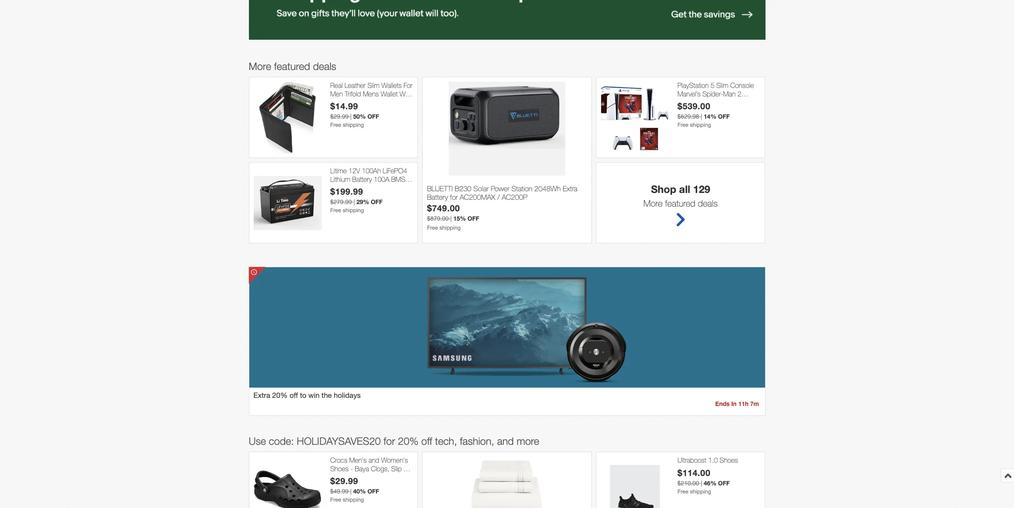 Task type: locate. For each thing, give the bounding box(es) containing it.
129
[[693, 183, 710, 195]]

0 horizontal spatial slim
[[368, 82, 380, 89]]

shoes down the crocs in the left of the page
[[330, 465, 349, 473]]

slim
[[368, 82, 380, 89], [716, 82, 728, 89]]

| left the 29%
[[354, 198, 355, 205]]

slim up mens
[[368, 82, 380, 89]]

more
[[517, 435, 539, 447]]

$29.99 up $49.99
[[330, 476, 358, 486]]

blocking
[[378, 98, 403, 106]]

20% up women's
[[398, 435, 419, 447]]

men
[[330, 90, 343, 98]]

free down the $879.00 on the left top of page
[[427, 225, 438, 231]]

shipping down '15%'
[[440, 225, 461, 231]]

and
[[497, 435, 514, 447], [369, 457, 379, 464]]

slim inside playstation 5 slim console marvel's spider-man 2 bundle + extra ps5 controller
[[716, 82, 728, 89]]

1 vertical spatial extra
[[563, 184, 577, 193]]

1 horizontal spatial slim
[[716, 82, 728, 89]]

off right 46%
[[718, 479, 730, 487]]

off inside $29.99 $49.99 | 40% off free shipping
[[368, 488, 379, 495]]

0 vertical spatial deals
[[313, 60, 336, 72]]

lithium
[[330, 175, 350, 183]]

shipping inside ultraboost 1.0 shoes $114.00 $210.00 | 46% off free shipping
[[690, 488, 711, 495]]

1 horizontal spatial and
[[497, 435, 514, 447]]

free for $539.00
[[678, 122, 688, 128]]

| inside ultraboost 1.0 shoes $114.00 $210.00 | 46% off free shipping
[[701, 480, 702, 487]]

| for $29.99
[[350, 488, 352, 495]]

0 vertical spatial 20%
[[272, 391, 288, 400]]

$49.99
[[330, 488, 349, 495]]

man
[[723, 90, 736, 98]]

2 $29.99 from the top
[[330, 476, 358, 486]]

|
[[350, 113, 352, 120], [701, 113, 702, 120], [354, 198, 355, 205], [450, 215, 452, 222], [701, 480, 702, 487], [350, 488, 352, 495]]

off right the 29%
[[371, 198, 383, 205]]

mens
[[363, 90, 379, 98]]

slim right 5
[[716, 82, 728, 89]]

0 horizontal spatial 20%
[[272, 391, 288, 400]]

marvel's
[[678, 90, 701, 98]]

free for $199.99
[[330, 207, 341, 213]]

more inside shop all 129 more featured deals
[[644, 198, 663, 209]]

shipping down 46%
[[690, 488, 711, 495]]

0 horizontal spatial for
[[330, 184, 338, 191]]

for down b230
[[450, 193, 458, 202]]

$879.00
[[427, 215, 449, 222]]

rfid
[[363, 98, 377, 106]]

20% left to
[[272, 391, 288, 400]]

off inside $14.99 $29.99 | 50% off free shipping
[[368, 113, 379, 120]]

extra left to
[[253, 391, 270, 400]]

| for $14.99
[[350, 113, 352, 120]]

14%
[[704, 113, 716, 120]]

motor
[[393, 184, 410, 191]]

0 horizontal spatial and
[[369, 457, 379, 464]]

40%
[[353, 488, 366, 495]]

2 horizontal spatial extra
[[705, 98, 719, 106]]

and left more
[[497, 435, 514, 447]]

1 vertical spatial battery
[[427, 193, 448, 202]]

and up clogs,
[[369, 457, 379, 464]]

off right 50%
[[368, 113, 379, 120]]

1 vertical spatial for
[[450, 193, 458, 202]]

for for trolling
[[330, 184, 338, 191]]

slim inside real leather slim wallets for men trifold mens wallet w/ id window rfid blocking
[[368, 82, 380, 89]]

$210.00
[[678, 480, 699, 487]]

shipping for $539.00
[[690, 122, 711, 128]]

2 slim from the left
[[716, 82, 728, 89]]

free inside $199.99 $279.99 | 29% off free shipping
[[330, 207, 341, 213]]

litime 12v 100ah lifepo4 lithium battery 100a bms for rv off-grid trolling motor link
[[330, 167, 413, 191]]

0 horizontal spatial extra
[[253, 391, 270, 400]]

rv
[[339, 184, 348, 191]]

free inside $29.99 $49.99 | 40% off free shipping
[[330, 497, 341, 503]]

shipping down 50%
[[343, 122, 364, 128]]

1 horizontal spatial deals
[[698, 198, 718, 209]]

29%
[[357, 198, 369, 205]]

shipping down the 29%
[[343, 207, 364, 213]]

deals down 129
[[698, 198, 718, 209]]

win
[[308, 391, 320, 400]]

leather
[[345, 82, 366, 89]]

playstation
[[678, 82, 709, 89]]

extra down the spider-
[[705, 98, 719, 106]]

deals up real in the left of the page
[[313, 60, 336, 72]]

for for $749.00
[[450, 193, 458, 202]]

0 horizontal spatial featured
[[274, 60, 310, 72]]

0 vertical spatial and
[[497, 435, 514, 447]]

| left 50%
[[350, 113, 352, 120]]

for up women's
[[384, 435, 395, 447]]

battery up grid
[[352, 175, 372, 183]]

shop all 129 more featured deals
[[644, 183, 718, 209]]

free down $49.99
[[330, 497, 341, 503]]

off
[[368, 113, 379, 120], [718, 113, 730, 120], [371, 198, 383, 205], [468, 215, 479, 222], [290, 391, 298, 400], [421, 435, 432, 447], [718, 479, 730, 487], [368, 488, 379, 495]]

0 vertical spatial extra
[[705, 98, 719, 106]]

1 horizontal spatial for
[[384, 435, 395, 447]]

| left 14%
[[701, 113, 702, 120]]

0 vertical spatial battery
[[352, 175, 372, 183]]

shipping
[[343, 122, 364, 128], [690, 122, 711, 128], [343, 207, 364, 213], [440, 225, 461, 231], [690, 488, 711, 495], [343, 497, 364, 503]]

1 vertical spatial deals
[[698, 198, 718, 209]]

50%
[[353, 113, 366, 120]]

shipping inside $199.99 $279.99 | 29% off free shipping
[[343, 207, 364, 213]]

1 horizontal spatial featured
[[665, 198, 695, 209]]

for left the rv
[[330, 184, 338, 191]]

off right 14%
[[718, 113, 730, 120]]

station
[[512, 184, 532, 193]]

0 vertical spatial shoes
[[720, 457, 738, 464]]

shipping inside $29.99 $49.99 | 40% off free shipping
[[343, 497, 364, 503]]

extra right 2048wh
[[563, 184, 577, 193]]

free down the $279.99
[[330, 207, 341, 213]]

shopping is better with coupons save on gifts they'll love (your wallet will too). get the savings image
[[249, 0, 765, 40]]

free down $629.98
[[678, 122, 688, 128]]

| left '15%'
[[450, 215, 452, 222]]

0 horizontal spatial shoes
[[330, 465, 349, 473]]

2
[[738, 90, 741, 98]]

0 vertical spatial for
[[330, 184, 338, 191]]

12v
[[349, 167, 360, 175]]

1 horizontal spatial shoes
[[720, 457, 738, 464]]

1 vertical spatial $29.99
[[330, 476, 358, 486]]

1 vertical spatial featured
[[665, 198, 695, 209]]

shoes
[[720, 457, 738, 464], [330, 465, 349, 473]]

| left 46%
[[701, 480, 702, 487]]

1 horizontal spatial 20%
[[398, 435, 419, 447]]

spider-
[[703, 90, 723, 98]]

litime 12v 100ah lifepo4 lithium battery 100a bms for rv off-grid trolling motor
[[330, 167, 410, 191]]

1 horizontal spatial battery
[[427, 193, 448, 202]]

shoes inside ultraboost 1.0 shoes $114.00 $210.00 | 46% off free shipping
[[720, 457, 738, 464]]

slip
[[391, 465, 402, 473]]

1 vertical spatial and
[[369, 457, 379, 464]]

1 horizontal spatial more
[[644, 198, 663, 209]]

free inside $14.99 $29.99 | 50% off free shipping
[[330, 122, 341, 128]]

ultraboost
[[678, 457, 706, 464]]

shipping for $14.99
[[343, 122, 364, 128]]

to
[[300, 391, 306, 400]]

+
[[699, 98, 703, 106]]

off right 40%
[[368, 488, 379, 495]]

more
[[249, 60, 271, 72], [644, 198, 663, 209]]

for inside litime 12v 100ah lifepo4 lithium battery 100a bms for rv off-grid trolling motor
[[330, 184, 338, 191]]

1 slim from the left
[[368, 82, 380, 89]]

off inside "bluetti b230 solar power station 2048wh extra battery for ac200max / ac200p $749.00 $879.00 | 15% off free shipping"
[[468, 215, 479, 222]]

free down $14.99
[[330, 122, 341, 128]]

$29.99 down $14.99
[[330, 113, 349, 120]]

ends
[[715, 400, 730, 408]]

free for $29.99
[[330, 497, 341, 503]]

in
[[731, 400, 737, 408]]

ultraboost 1.0 shoes $114.00 $210.00 | 46% off free shipping
[[678, 457, 738, 495]]

grid
[[360, 184, 370, 191]]

off inside '$539.00 $629.98 | 14% off free shipping'
[[718, 113, 730, 120]]

15%
[[453, 215, 466, 222]]

off inside ultraboost 1.0 shoes $114.00 $210.00 | 46% off free shipping
[[718, 479, 730, 487]]

1 $29.99 from the top
[[330, 113, 349, 120]]

shoes inside crocs men's and women's shoes - baya clogs, slip on shoes, waterproof sandals
[[330, 465, 349, 473]]

use
[[249, 435, 266, 447]]

| inside $199.99 $279.99 | 29% off free shipping
[[354, 198, 355, 205]]

-
[[351, 465, 353, 473]]

shipping inside '$539.00 $629.98 | 14% off free shipping'
[[690, 122, 711, 128]]

shoes right 1.0
[[720, 457, 738, 464]]

battery
[[352, 175, 372, 183], [427, 193, 448, 202]]

0 horizontal spatial battery
[[352, 175, 372, 183]]

free inside '$539.00 $629.98 | 14% off free shipping'
[[678, 122, 688, 128]]

| inside '$539.00 $629.98 | 14% off free shipping'
[[701, 113, 702, 120]]

slim for $14.99
[[368, 82, 380, 89]]

1 vertical spatial more
[[644, 198, 663, 209]]

| inside $14.99 $29.99 | 50% off free shipping
[[350, 113, 352, 120]]

off inside $199.99 $279.99 | 29% off free shipping
[[371, 198, 383, 205]]

$199.99 $279.99 | 29% off free shipping
[[330, 186, 383, 213]]

ac200p
[[502, 193, 527, 202]]

shipping inside $14.99 $29.99 | 50% off free shipping
[[343, 122, 364, 128]]

shipping down 40%
[[343, 497, 364, 503]]

0 vertical spatial featured
[[274, 60, 310, 72]]

2 horizontal spatial for
[[450, 193, 458, 202]]

| inside $29.99 $49.99 | 40% off free shipping
[[350, 488, 352, 495]]

shipping down 14%
[[690, 122, 711, 128]]

off right '15%'
[[468, 215, 479, 222]]

| left 40%
[[350, 488, 352, 495]]

holidays
[[334, 391, 361, 400]]

1 vertical spatial shoes
[[330, 465, 349, 473]]

free down $210.00
[[678, 488, 688, 495]]

$14.99
[[330, 101, 358, 111]]

and inside crocs men's and women's shoes - baya clogs, slip on shoes, waterproof sandals
[[369, 457, 379, 464]]

lifepo4
[[383, 167, 407, 175]]

1 vertical spatial 20%
[[398, 435, 419, 447]]

0 vertical spatial $29.99
[[330, 113, 349, 120]]

for inside "bluetti b230 solar power station 2048wh extra battery for ac200max / ac200p $749.00 $879.00 | 15% off free shipping"
[[450, 193, 458, 202]]

20%
[[272, 391, 288, 400], [398, 435, 419, 447]]

1 horizontal spatial extra
[[563, 184, 577, 193]]

battery down bluetti in the left of the page
[[427, 193, 448, 202]]

0 horizontal spatial more
[[249, 60, 271, 72]]



Task type: describe. For each thing, give the bounding box(es) containing it.
sandals
[[385, 473, 408, 481]]

2 vertical spatial for
[[384, 435, 395, 447]]

on
[[404, 465, 412, 473]]

trifold
[[345, 90, 361, 98]]

b230
[[455, 184, 471, 193]]

0 vertical spatial more
[[249, 60, 271, 72]]

extra 20% off to win the holidays
[[253, 391, 361, 400]]

| inside "bluetti b230 solar power station 2048wh extra battery for ac200max / ac200p $749.00 $879.00 | 15% off free shipping"
[[450, 215, 452, 222]]

solar
[[473, 184, 489, 193]]

battery inside litime 12v 100ah lifepo4 lithium battery 100a bms for rv off-grid trolling motor
[[352, 175, 372, 183]]

id
[[330, 98, 336, 106]]

$199.99
[[330, 186, 363, 196]]

code:
[[269, 435, 294, 447]]

2 vertical spatial extra
[[253, 391, 270, 400]]

shipping inside "bluetti b230 solar power station 2048wh extra battery for ac200max / ac200p $749.00 $879.00 | 15% off free shipping"
[[440, 225, 461, 231]]

tech,
[[435, 435, 457, 447]]

off left tech,
[[421, 435, 432, 447]]

bluetti b230 solar power station 2048wh extra battery for ac200max / ac200p link
[[427, 184, 587, 203]]

power
[[491, 184, 510, 193]]

2048wh
[[534, 184, 561, 193]]

more featured deals
[[249, 60, 336, 72]]

the
[[322, 391, 332, 400]]

wallet
[[381, 90, 398, 98]]

controller
[[678, 106, 705, 114]]

free for $14.99
[[330, 122, 341, 128]]

for
[[404, 82, 413, 89]]

real leather slim wallets for men trifold mens wallet w/ id window rfid blocking link
[[330, 82, 413, 106]]

clogs,
[[371, 465, 389, 473]]

11h
[[738, 400, 749, 408]]

7m
[[750, 400, 759, 408]]

extra inside "bluetti b230 solar power station 2048wh extra battery for ac200max / ac200p $749.00 $879.00 | 15% off free shipping"
[[563, 184, 577, 193]]

$114.00
[[678, 467, 711, 478]]

ultraboost 1.0 shoes link
[[678, 457, 761, 465]]

console
[[730, 82, 754, 89]]

0 horizontal spatial deals
[[313, 60, 336, 72]]

1.0
[[708, 457, 718, 464]]

$29.99 inside $14.99 $29.99 | 50% off free shipping
[[330, 113, 349, 120]]

bluetti
[[427, 184, 453, 193]]

$749.00
[[427, 203, 460, 213]]

baya
[[355, 465, 369, 473]]

litime
[[330, 167, 347, 175]]

deals inside shop all 129 more featured deals
[[698, 198, 718, 209]]

bundle
[[678, 98, 697, 106]]

crocs men's and women's shoes - baya clogs, slip on shoes, waterproof sandals link
[[330, 457, 413, 481]]

$29.99 $49.99 | 40% off free shipping
[[330, 476, 379, 503]]

/
[[497, 193, 500, 202]]

playstation 5 slim console marvel's spider-man 2 bundle + extra ps5 controller
[[678, 82, 754, 114]]

men's
[[349, 457, 367, 464]]

battery inside "bluetti b230 solar power station 2048wh extra battery for ac200max / ac200p $749.00 $879.00 | 15% off free shipping"
[[427, 193, 448, 202]]

ac200max
[[460, 193, 495, 202]]

off left to
[[290, 391, 298, 400]]

5
[[711, 82, 715, 89]]

100a
[[374, 175, 389, 183]]

ps5
[[721, 98, 733, 106]]

shipping for $199.99
[[343, 207, 364, 213]]

$539.00
[[678, 101, 711, 111]]

ends in 11h 7m
[[715, 400, 759, 408]]

playstation 5 slim console marvel's spider-man 2 bundle + extra ps5 controller link
[[678, 82, 761, 114]]

shipping for $29.99
[[343, 497, 364, 503]]

shoes,
[[330, 473, 351, 481]]

crocs
[[330, 457, 347, 464]]

| for $199.99
[[354, 198, 355, 205]]

| for $539.00
[[701, 113, 702, 120]]

crocs men's and women's shoes - baya clogs, slip on shoes, waterproof sandals
[[330, 457, 412, 481]]

shop
[[651, 183, 676, 195]]

window
[[338, 98, 361, 106]]

free inside "bluetti b230 solar power station 2048wh extra battery for ac200max / ac200p $749.00 $879.00 | 15% off free shipping"
[[427, 225, 438, 231]]

$14.99 $29.99 | 50% off free shipping
[[330, 101, 379, 128]]

free inside ultraboost 1.0 shoes $114.00 $210.00 | 46% off free shipping
[[678, 488, 688, 495]]

wallets
[[381, 82, 402, 89]]

women's
[[381, 457, 408, 464]]

holidaysaves20
[[297, 435, 381, 447]]

use code: holidaysaves20 for 20% off tech, fashion, and more
[[249, 435, 539, 447]]

bms
[[391, 175, 405, 183]]

$29.99 inside $29.99 $49.99 | 40% off free shipping
[[330, 476, 358, 486]]

slim for $539.00
[[716, 82, 728, 89]]

100ah
[[362, 167, 381, 175]]

extra inside playstation 5 slim console marvel's spider-man 2 bundle + extra ps5 controller
[[705, 98, 719, 106]]

trolling
[[372, 184, 391, 191]]

featured inside shop all 129 more featured deals
[[665, 198, 695, 209]]

46%
[[704, 479, 716, 487]]

$539.00 $629.98 | 14% off free shipping
[[678, 101, 730, 128]]

waterproof
[[352, 473, 384, 481]]

real
[[330, 82, 343, 89]]

all
[[679, 183, 690, 195]]

real leather slim wallets for men trifold mens wallet w/ id window rfid blocking
[[330, 82, 413, 106]]

w/
[[400, 90, 408, 98]]

bluetti b230 solar power station 2048wh extra battery for ac200max / ac200p $749.00 $879.00 | 15% off free shipping
[[427, 184, 577, 231]]



Task type: vqa. For each thing, say whether or not it's contained in the screenshot.
'for' to the middle
yes



